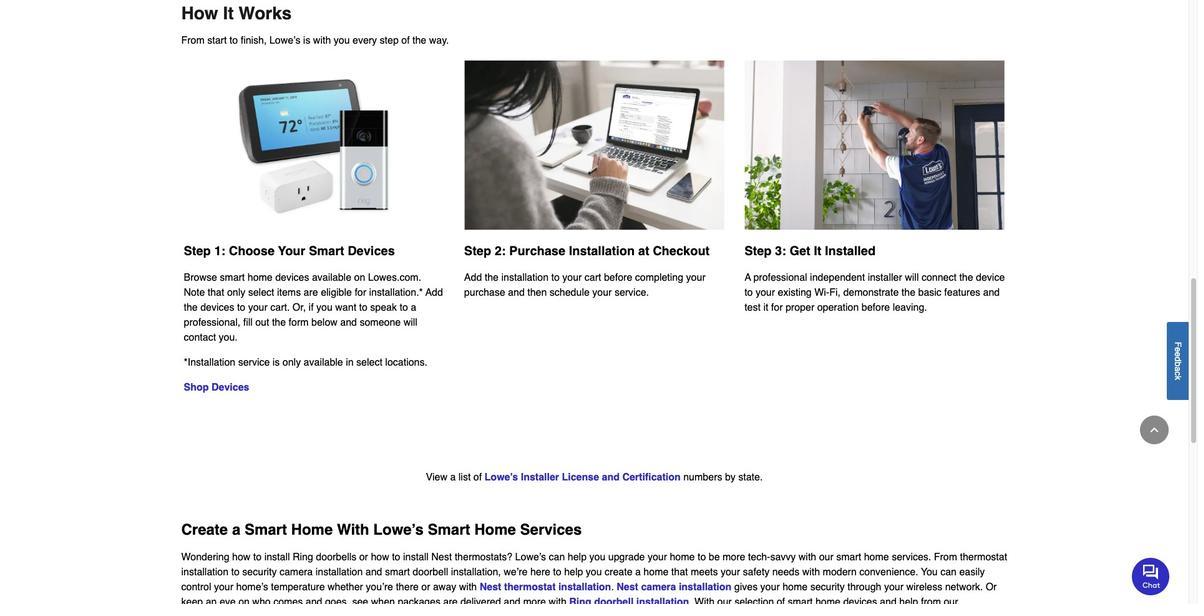 Task type: describe. For each thing, give the bounding box(es) containing it.
with inside gives your home security through your wireless network. or keep an eye on who comes and goes, see when packages are delivered and more with
[[549, 597, 567, 604]]

0 horizontal spatial smart
[[245, 521, 287, 539]]

1 vertical spatial it
[[814, 244, 822, 258]]

we're
[[504, 567, 528, 578]]

state.
[[739, 472, 763, 483]]

basic
[[919, 287, 942, 298]]

available for devices
[[312, 272, 352, 283]]

and inside "a professional independent installer will connect the device to your existing wi-fi, demonstrate the basic features and test it for proper operation before leaving."
[[984, 287, 1000, 298]]

1 vertical spatial help
[[564, 567, 583, 578]]

checkout
[[653, 244, 710, 258]]

will inside "browse smart home devices available on lowes.com. note that only select items are eligible for installation.* add the devices to your cart. or, if you want to speak to a professional, fill out the form below and someone will contact you."
[[404, 317, 418, 328]]

savvy
[[771, 552, 796, 563]]

shop devices link
[[184, 382, 249, 393]]

needs
[[773, 567, 800, 578]]

get
[[790, 244, 811, 258]]

with left our
[[799, 552, 817, 563]]

0 vertical spatial devices
[[275, 272, 309, 283]]

your down cart
[[593, 287, 612, 298]]

your inside "browse smart home devices available on lowes.com. note that only select items are eligible for installation.* add the devices to your cart. or, if you want to speak to a professional, fill out the form below and someone will contact you."
[[248, 302, 268, 313]]

2 how from the left
[[371, 552, 389, 563]]

*installation
[[184, 357, 235, 368]]

nest camera installation link
[[617, 582, 732, 593]]

home's
[[236, 582, 268, 593]]

0 horizontal spatial of
[[402, 35, 410, 46]]

home up nest camera installation 'link'
[[644, 567, 669, 578]]

operation
[[818, 302, 859, 313]]

and right license
[[602, 472, 620, 483]]

features
[[945, 287, 981, 298]]

your up eye
[[214, 582, 234, 593]]

temperature
[[271, 582, 325, 593]]

with down installation,
[[459, 582, 477, 593]]

available for only
[[304, 357, 343, 368]]

before inside add the installation to your cart before completing your purchase and then schedule your service.
[[604, 272, 633, 283]]

that inside wondering how to install ring doorbells or how to install nest thermostats? lowe's can help you upgrade your home to be more tech-savvy with our smart home services. from thermostat installation to security camera installation and smart doorbell installation, we're here to help you create a home that meets your safety needs with modern convenience. you can easily control your home's temperature whether you're there or away with
[[672, 567, 688, 578]]

your right upgrade
[[648, 552, 667, 563]]

2 home from the left
[[475, 521, 516, 539]]

purchase
[[509, 244, 566, 258]]

contact
[[184, 332, 216, 343]]

lowe's installer license and certification link
[[485, 472, 681, 483]]

1 install from the left
[[264, 552, 290, 563]]

1 e from the top
[[1174, 347, 1184, 352]]

view
[[426, 472, 448, 483]]

installation down create
[[559, 582, 611, 593]]

0 horizontal spatial thermostat
[[504, 582, 556, 593]]

convenience.
[[860, 567, 919, 578]]

1 horizontal spatial devices
[[348, 244, 395, 258]]

independent
[[810, 272, 865, 283]]

to inside add the installation to your cart before completing your purchase and then schedule your service.
[[552, 272, 560, 283]]

below
[[312, 317, 338, 328]]

speak
[[370, 302, 397, 313]]

view a list of lowe's installer license and certification numbers by state.
[[426, 472, 763, 483]]

to inside "a professional independent installer will connect the device to your existing wi-fi, demonstrate the basic features and test it for proper operation before leaving."
[[745, 287, 753, 298]]

safety
[[743, 567, 770, 578]]

by
[[725, 472, 736, 483]]

1 horizontal spatial can
[[941, 567, 957, 578]]

a inside button
[[1174, 366, 1184, 371]]

service
[[238, 357, 270, 368]]

before inside "a professional independent installer will connect the device to your existing wi-fi, demonstrate the basic features and test it for proper operation before leaving."
[[862, 302, 890, 313]]

with left every
[[313, 35, 331, 46]]

home inside gives your home security through your wireless network. or keep an eye on who comes and goes, see when packages are delivered and more with
[[783, 582, 808, 593]]

leaving.
[[893, 302, 928, 313]]

2 e from the top
[[1174, 352, 1184, 357]]

see
[[352, 597, 369, 604]]

be
[[709, 552, 720, 563]]

tech-
[[748, 552, 771, 563]]

0 vertical spatial can
[[549, 552, 565, 563]]

create
[[605, 567, 633, 578]]

if
[[309, 302, 314, 313]]

when
[[371, 597, 395, 604]]

fi,
[[830, 287, 841, 298]]

a left list
[[450, 472, 456, 483]]

on inside "browse smart home devices available on lowes.com. note that only select items are eligible for installation.* add the devices to your cart. or, if you want to speak to a professional, fill out the form below and someone will contact you."
[[354, 272, 365, 283]]

eligible
[[321, 287, 352, 298]]

an assortment of smart devices including a smart hub, smart plug and ring video doorbell. image
[[184, 60, 444, 230]]

the down note
[[184, 302, 198, 313]]

lowe's right list
[[485, 472, 518, 483]]

you're
[[366, 582, 393, 593]]

a inside wondering how to install ring doorbells or how to install nest thermostats? lowe's can help you upgrade your home to be more tech-savvy with our smart home services. from thermostat installation to security camera installation and smart doorbell installation, we're here to help you create a home that meets your safety needs with modern convenience. you can easily control your home's temperature whether you're there or away with
[[636, 567, 641, 578]]

choose
[[229, 244, 275, 258]]

your up schedule
[[563, 272, 582, 283]]

a inside "browse smart home devices available on lowes.com. note that only select items are eligible for installation.* add the devices to your cart. or, if you want to speak to a professional, fill out the form below and someone will contact you."
[[411, 302, 416, 313]]

comes
[[274, 597, 303, 604]]

0 vertical spatial from
[[181, 35, 205, 46]]

3:
[[775, 244, 787, 258]]

device
[[976, 272, 1005, 283]]

2 vertical spatial smart
[[385, 567, 410, 578]]

you.
[[219, 332, 238, 343]]

your inside "a professional independent installer will connect the device to your existing wi-fi, demonstrate the basic features and test it for proper operation before leaving."
[[756, 287, 775, 298]]

professional
[[754, 272, 808, 283]]

the up features
[[960, 272, 974, 283]]

nest thermostat installation link
[[480, 582, 611, 593]]

through
[[848, 582, 882, 593]]

you up create
[[590, 552, 606, 563]]

home up convenience.
[[864, 552, 889, 563]]

and inside "browse smart home devices available on lowes.com. note that only select items are eligible for installation.* add the devices to your cart. or, if you want to speak to a professional, fill out the form below and someone will contact you."
[[340, 317, 357, 328]]

shop
[[184, 382, 209, 393]]

you inside "browse smart home devices available on lowes.com. note that only select items are eligible for installation.* add the devices to your cart. or, if you want to speak to a professional, fill out the form below and someone will contact you."
[[317, 302, 333, 313]]

with
[[337, 521, 369, 539]]

browse
[[184, 272, 217, 283]]

your down safety
[[761, 582, 780, 593]]

add inside "browse smart home devices available on lowes.com. note that only select items are eligible for installation.* add the devices to your cart. or, if you want to speak to a professional, fill out the form below and someone will contact you."
[[426, 287, 443, 298]]

cart.
[[270, 302, 290, 313]]

your
[[278, 244, 306, 258]]

services.
[[892, 552, 932, 563]]

test
[[745, 302, 761, 313]]

will inside "a professional independent installer will connect the device to your existing wi-fi, demonstrate the basic features and test it for proper operation before leaving."
[[905, 272, 919, 283]]

who
[[252, 597, 271, 604]]

1 horizontal spatial camera
[[641, 582, 676, 593]]

1 home from the left
[[291, 521, 333, 539]]

from start to finish, lowe's is with you every step of the way.
[[181, 35, 449, 46]]

want
[[335, 302, 357, 313]]

way.
[[429, 35, 449, 46]]

the left way.
[[413, 35, 427, 46]]

installation down doorbells
[[316, 567, 363, 578]]

1 horizontal spatial or
[[422, 582, 430, 593]]

packages
[[398, 597, 441, 604]]

proper
[[786, 302, 815, 313]]

completing
[[635, 272, 684, 283]]

0 horizontal spatial devices
[[201, 302, 234, 313]]

finish,
[[241, 35, 267, 46]]

the down "cart."
[[272, 317, 286, 328]]

chat invite button image
[[1132, 557, 1171, 595]]

and inside wondering how to install ring doorbells or how to install nest thermostats? lowe's can help you upgrade your home to be more tech-savvy with our smart home services. from thermostat installation to security camera installation and smart doorbell installation, we're here to help you create a home that meets your safety needs with modern convenience. you can easily control your home's temperature whether you're there or away with
[[366, 567, 382, 578]]

upgrade
[[609, 552, 645, 563]]

easily
[[960, 567, 985, 578]]

someone
[[360, 317, 401, 328]]

add the installation to your cart before completing your purchase and then schedule your service.
[[464, 272, 706, 298]]

a
[[745, 272, 751, 283]]

1:
[[214, 244, 225, 258]]

away
[[433, 582, 457, 593]]

an
[[206, 597, 217, 604]]

network.
[[946, 582, 983, 593]]

a professional independent installer will connect the device to your existing wi-fi, demonstrate the basic features and test it for proper operation before leaving.
[[745, 272, 1005, 313]]

step 2: purchase installation at checkout
[[464, 244, 710, 258]]

installation down wondering
[[181, 567, 229, 578]]

you up nest thermostat installation . nest camera installation
[[586, 567, 602, 578]]

smart inside "browse smart home devices available on lowes.com. note that only select items are eligible for installation.* add the devices to your cart. or, if you want to speak to a professional, fill out the form below and someone will contact you."
[[220, 272, 245, 283]]

license
[[562, 472, 599, 483]]



Task type: locate. For each thing, give the bounding box(es) containing it.
1 horizontal spatial that
[[672, 567, 688, 578]]

home down needs
[[783, 582, 808, 593]]

camera down upgrade
[[641, 582, 676, 593]]

keep
[[181, 597, 203, 604]]

1 vertical spatial before
[[862, 302, 890, 313]]

your up out
[[248, 302, 268, 313]]

installation up then
[[502, 272, 549, 283]]

installation inside add the installation to your cart before completing your purchase and then schedule your service.
[[502, 272, 549, 283]]

select right in
[[357, 357, 383, 368]]

1 vertical spatial available
[[304, 357, 343, 368]]

installation
[[502, 272, 549, 283], [181, 567, 229, 578], [316, 567, 363, 578], [559, 582, 611, 593], [679, 582, 732, 593]]

numbers
[[684, 472, 723, 483]]

every
[[353, 35, 377, 46]]

0 horizontal spatial add
[[426, 287, 443, 298]]

1 vertical spatial only
[[283, 357, 301, 368]]

1 horizontal spatial will
[[905, 272, 919, 283]]

you
[[921, 567, 938, 578]]

1 horizontal spatial add
[[464, 272, 482, 283]]

0 vertical spatial help
[[568, 552, 587, 563]]

1 how from the left
[[232, 552, 251, 563]]

create
[[181, 521, 228, 539]]

e up b
[[1174, 352, 1184, 357]]

1 horizontal spatial for
[[772, 302, 783, 313]]

step for step 2: purchase installation at checkout
[[464, 244, 491, 258]]

from up you
[[934, 552, 958, 563]]

e
[[1174, 347, 1184, 352], [1174, 352, 1184, 357]]

are up if
[[304, 287, 318, 298]]

0 vertical spatial on
[[354, 272, 365, 283]]

c
[[1174, 371, 1184, 376]]

your
[[563, 272, 582, 283], [686, 272, 706, 283], [593, 287, 612, 298], [756, 287, 775, 298], [248, 302, 268, 313], [648, 552, 667, 563], [721, 567, 740, 578], [214, 582, 234, 593], [761, 582, 780, 593], [885, 582, 904, 593]]

form
[[289, 317, 309, 328]]

is right service
[[273, 357, 280, 368]]

before down demonstrate
[[862, 302, 890, 313]]

in
[[346, 357, 354, 368]]

install up doorbell
[[403, 552, 429, 563]]

add inside add the installation to your cart before completing your purchase and then schedule your service.
[[464, 272, 482, 283]]

can up here at the left bottom of page
[[549, 552, 565, 563]]

0 vertical spatial before
[[604, 272, 633, 283]]

2 horizontal spatial smart
[[428, 521, 470, 539]]

add
[[464, 272, 482, 283], [426, 287, 443, 298]]

a
[[411, 302, 416, 313], [1174, 366, 1184, 371], [450, 472, 456, 483], [232, 521, 241, 539], [636, 567, 641, 578]]

modern
[[823, 567, 857, 578]]

a woman with dark hair sitting at a white table using a laptop. image
[[464, 60, 725, 230]]

select inside "browse smart home devices available on lowes.com. note that only select items are eligible for installation.* add the devices to your cart. or, if you want to speak to a professional, fill out the form below and someone will contact you."
[[248, 287, 274, 298]]

installed
[[825, 244, 876, 258]]

scroll to top element
[[1141, 416, 1169, 444]]

1 vertical spatial are
[[443, 597, 458, 604]]

lowes.com.
[[368, 272, 421, 283]]

devices
[[275, 272, 309, 283], [201, 302, 234, 313]]

or right doorbells
[[359, 552, 368, 563]]

and inside add the installation to your cart before completing your purchase and then schedule your service.
[[508, 287, 525, 298]]

1 vertical spatial on
[[239, 597, 250, 604]]

0 vertical spatial more
[[723, 552, 746, 563]]

more inside gives your home security through your wireless network. or keep an eye on who comes and goes, see when packages are delivered and more with
[[523, 597, 546, 604]]

f e e d b a c k button
[[1167, 322, 1189, 400]]

1 horizontal spatial of
[[474, 472, 482, 483]]

2 horizontal spatial step
[[745, 244, 772, 258]]

1 vertical spatial select
[[357, 357, 383, 368]]

with
[[313, 35, 331, 46], [799, 552, 817, 563], [803, 567, 820, 578], [459, 582, 477, 593], [549, 597, 567, 604]]

purchase
[[464, 287, 505, 298]]

0 vertical spatial only
[[227, 287, 245, 298]]

0 horizontal spatial security
[[242, 567, 277, 578]]

lowe's right finish, in the top left of the page
[[270, 35, 301, 46]]

certification
[[623, 472, 681, 483]]

0 horizontal spatial before
[[604, 272, 633, 283]]

wi-
[[815, 287, 830, 298]]

home
[[291, 521, 333, 539], [475, 521, 516, 539]]

or,
[[293, 302, 306, 313]]

create a smart home with lowe's smart home services
[[181, 521, 586, 539]]

0 horizontal spatial that
[[208, 287, 224, 298]]

on
[[354, 272, 365, 283], [239, 597, 250, 604]]

installation down meets
[[679, 582, 732, 593]]

locations.
[[385, 357, 428, 368]]

1 vertical spatial or
[[422, 582, 430, 593]]

schedule
[[550, 287, 590, 298]]

step left 1:
[[184, 244, 211, 258]]

0 horizontal spatial smart
[[220, 272, 245, 283]]

installation.*
[[369, 287, 423, 298]]

your down convenience.
[[885, 582, 904, 593]]

thermostat inside wondering how to install ring doorbells or how to install nest thermostats? lowe's can help you upgrade your home to be more tech-savvy with our smart home services. from thermostat installation to security camera installation and smart doorbell installation, we're here to help you create a home that meets your safety needs with modern convenience. you can easily control your home's temperature whether you're there or away with
[[960, 552, 1008, 563]]

smart
[[220, 272, 245, 283], [837, 552, 862, 563], [385, 567, 410, 578]]

goes,
[[325, 597, 350, 604]]

camera up temperature
[[280, 567, 313, 578]]

1 vertical spatial smart
[[837, 552, 862, 563]]

services
[[520, 521, 582, 539]]

0 horizontal spatial only
[[227, 287, 245, 298]]

to
[[230, 35, 238, 46], [552, 272, 560, 283], [745, 287, 753, 298], [237, 302, 245, 313], [359, 302, 368, 313], [400, 302, 408, 313], [253, 552, 262, 563], [392, 552, 400, 563], [698, 552, 706, 563], [231, 567, 240, 578], [553, 567, 562, 578]]

from inside wondering how to install ring doorbells or how to install nest thermostats? lowe's can help you upgrade your home to be more tech-savvy with our smart home services. from thermostat installation to security camera installation and smart doorbell installation, we're here to help you create a home that meets your safety needs with modern convenience. you can easily control your home's temperature whether you're there or away with
[[934, 552, 958, 563]]

0 horizontal spatial are
[[304, 287, 318, 298]]

0 vertical spatial is
[[303, 35, 311, 46]]

0 vertical spatial select
[[248, 287, 274, 298]]

gives
[[735, 582, 758, 593]]

gives your home security through your wireless network. or keep an eye on who comes and goes, see when packages are delivered and more with
[[181, 582, 997, 604]]

1 vertical spatial that
[[672, 567, 688, 578]]

with down nest thermostat installation link
[[549, 597, 567, 604]]

1 horizontal spatial before
[[862, 302, 890, 313]]

security inside gives your home security through your wireless network. or keep an eye on who comes and goes, see when packages are delivered and more with
[[811, 582, 845, 593]]

doorbell
[[413, 567, 448, 578]]

security inside wondering how to install ring doorbells or how to install nest thermostats? lowe's can help you upgrade your home to be more tech-savvy with our smart home services. from thermostat installation to security camera installation and smart doorbell installation, we're here to help you create a home that meets your safety needs with modern convenience. you can easily control your home's temperature whether you're there or away with
[[242, 567, 277, 578]]

then
[[528, 287, 547, 298]]

from left start
[[181, 35, 205, 46]]

smart up the thermostats? on the bottom of page
[[428, 521, 470, 539]]

delivered
[[461, 597, 501, 604]]

for up want
[[355, 287, 367, 298]]

is right finish, in the top left of the page
[[303, 35, 311, 46]]

only
[[227, 287, 245, 298], [283, 357, 301, 368]]

that down browse
[[208, 287, 224, 298]]

2 horizontal spatial nest
[[617, 582, 639, 593]]

on inside gives your home security through your wireless network. or keep an eye on who comes and goes, see when packages are delivered and more with
[[239, 597, 250, 604]]

1 horizontal spatial home
[[475, 521, 516, 539]]

0 horizontal spatial install
[[264, 552, 290, 563]]

wireless
[[907, 582, 943, 593]]

for inside "browse smart home devices available on lowes.com. note that only select items are eligible for installation.* add the devices to your cart. or, if you want to speak to a professional, fill out the form below and someone will contact you."
[[355, 287, 367, 298]]

2:
[[495, 244, 506, 258]]

1 horizontal spatial from
[[934, 552, 958, 563]]

0 horizontal spatial step
[[184, 244, 211, 258]]

thermostat up easily
[[960, 552, 1008, 563]]

k
[[1174, 376, 1184, 380]]

wondering how to install ring doorbells or how to install nest thermostats? lowe's can help you upgrade your home to be more tech-savvy with our smart home services. from thermostat installation to security camera installation and smart doorbell installation, we're here to help you create a home that meets your safety needs with modern convenience. you can easily control your home's temperature whether you're there or away with
[[181, 552, 1008, 593]]

1 horizontal spatial on
[[354, 272, 365, 283]]

existing
[[778, 287, 812, 298]]

it right how
[[223, 3, 234, 23]]

0 vertical spatial security
[[242, 567, 277, 578]]

1 horizontal spatial security
[[811, 582, 845, 593]]

1 horizontal spatial smart
[[385, 567, 410, 578]]

a up k
[[1174, 366, 1184, 371]]

cart
[[585, 272, 602, 283]]

at
[[639, 244, 650, 258]]

0 horizontal spatial it
[[223, 3, 234, 23]]

1 horizontal spatial thermostat
[[960, 552, 1008, 563]]

1 horizontal spatial devices
[[275, 272, 309, 283]]

on up want
[[354, 272, 365, 283]]

for right the it
[[772, 302, 783, 313]]

more inside wondering how to install ring doorbells or how to install nest thermostats? lowe's can help you upgrade your home to be more tech-savvy with our smart home services. from thermostat installation to security camera installation and smart doorbell installation, we're here to help you create a home that meets your safety needs with modern convenience. you can easily control your home's temperature whether you're there or away with
[[723, 552, 746, 563]]

0 horizontal spatial camera
[[280, 567, 313, 578]]

step for step 1: choose your smart devices
[[184, 244, 211, 258]]

eye
[[220, 597, 236, 604]]

how it works
[[181, 3, 292, 23]]

0 vertical spatial of
[[402, 35, 410, 46]]

and down temperature
[[306, 597, 322, 604]]

0 horizontal spatial is
[[273, 357, 280, 368]]

note
[[184, 287, 205, 298]]

that up nest camera installation 'link'
[[672, 567, 688, 578]]

will up basic
[[905, 272, 919, 283]]

more down nest thermostat installation link
[[523, 597, 546, 604]]

0 vertical spatial devices
[[348, 244, 395, 258]]

and left then
[[508, 287, 525, 298]]

home up the thermostats? on the bottom of page
[[475, 521, 516, 539]]

the up leaving.
[[902, 287, 916, 298]]

lowe's
[[270, 35, 301, 46], [485, 472, 518, 483], [374, 521, 424, 539], [515, 552, 546, 563]]

nest up doorbell
[[432, 552, 452, 563]]

1 horizontal spatial install
[[403, 552, 429, 563]]

smart down 1:
[[220, 272, 245, 283]]

and down want
[[340, 317, 357, 328]]

home inside "browse smart home devices available on lowes.com. note that only select items are eligible for installation.* add the devices to your cart. or, if you want to speak to a professional, fill out the form below and someone will contact you."
[[248, 272, 273, 283]]

smart up home's
[[245, 521, 287, 539]]

1 vertical spatial thermostat
[[504, 582, 556, 593]]

can right you
[[941, 567, 957, 578]]

your down checkout
[[686, 272, 706, 283]]

home up ring
[[291, 521, 333, 539]]

devices down *installation
[[212, 382, 249, 393]]

select up "cart."
[[248, 287, 274, 298]]

are down the away
[[443, 597, 458, 604]]

are inside "browse smart home devices available on lowes.com. note that only select items are eligible for installation.* add the devices to your cart. or, if you want to speak to a professional, fill out the form below and someone will contact you."
[[304, 287, 318, 298]]

is
[[303, 35, 311, 46], [273, 357, 280, 368]]

lowe's right 'with'
[[374, 521, 424, 539]]

0 vertical spatial camera
[[280, 567, 313, 578]]

0 vertical spatial thermostat
[[960, 552, 1008, 563]]

1 vertical spatial devices
[[201, 302, 234, 313]]

lowe's inside wondering how to install ring doorbells or how to install nest thermostats? lowe's can help you upgrade your home to be more tech-savvy with our smart home services. from thermostat installation to security camera installation and smart doorbell installation, we're here to help you create a home that meets your safety needs with modern convenience. you can easily control your home's temperature whether you're there or away with
[[515, 552, 546, 563]]

select
[[248, 287, 274, 298], [357, 357, 383, 368]]

the inside add the installation to your cart before completing your purchase and then schedule your service.
[[485, 272, 499, 283]]

how down create a smart home with lowe's smart home services
[[371, 552, 389, 563]]

you right if
[[317, 302, 333, 313]]

available left in
[[304, 357, 343, 368]]

step 3: get it installed
[[745, 244, 876, 258]]

there
[[396, 582, 419, 593]]

are inside gives your home security through your wireless network. or keep an eye on who comes and goes, see when packages are delivered and more with
[[443, 597, 458, 604]]

wondering
[[181, 552, 229, 563]]

available up eligible
[[312, 272, 352, 283]]

0 vertical spatial available
[[312, 272, 352, 283]]

1 vertical spatial can
[[941, 567, 957, 578]]

doorbells
[[316, 552, 357, 563]]

1 horizontal spatial is
[[303, 35, 311, 46]]

3 step from the left
[[745, 244, 772, 258]]

it right get
[[814, 244, 822, 258]]

home down choose
[[248, 272, 273, 283]]

1 vertical spatial for
[[772, 302, 783, 313]]

devices up professional,
[[201, 302, 234, 313]]

will right someone
[[404, 317, 418, 328]]

1 vertical spatial from
[[934, 552, 958, 563]]

0 horizontal spatial will
[[404, 317, 418, 328]]

smart right your
[[309, 244, 344, 258]]

0 horizontal spatial how
[[232, 552, 251, 563]]

0 horizontal spatial nest
[[432, 552, 452, 563]]

1 vertical spatial more
[[523, 597, 546, 604]]

chevron up image
[[1149, 424, 1161, 436]]

list
[[459, 472, 471, 483]]

1 step from the left
[[184, 244, 211, 258]]

*installation service is only available in select locations.
[[184, 357, 428, 368]]

a down upgrade
[[636, 567, 641, 578]]

.
[[611, 582, 614, 593]]

how up home's
[[232, 552, 251, 563]]

available inside "browse smart home devices available on lowes.com. note that only select items are eligible for installation.* add the devices to your cart. or, if you want to speak to a professional, fill out the form below and someone will contact you."
[[312, 272, 352, 283]]

that inside "browse smart home devices available on lowes.com. note that only select items are eligible for installation.* add the devices to your cart. or, if you want to speak to a professional, fill out the form below and someone will contact you."
[[208, 287, 224, 298]]

only right service
[[283, 357, 301, 368]]

1 horizontal spatial are
[[443, 597, 458, 604]]

0 vertical spatial are
[[304, 287, 318, 298]]

before up service.
[[604, 272, 633, 283]]

install
[[264, 552, 290, 563], [403, 552, 429, 563]]

nest right .
[[617, 582, 639, 593]]

the up purchase
[[485, 272, 499, 283]]

2 horizontal spatial smart
[[837, 552, 862, 563]]

browse smart home devices available on lowes.com. note that only select items are eligible for installation.* add the devices to your cart. or, if you want to speak to a professional, fill out the form below and someone will contact you.
[[184, 272, 443, 343]]

0 horizontal spatial can
[[549, 552, 565, 563]]

step
[[184, 244, 211, 258], [464, 244, 491, 258], [745, 244, 772, 258]]

our
[[819, 552, 834, 563]]

lowe's up here at the left bottom of page
[[515, 552, 546, 563]]

or
[[986, 582, 997, 593]]

and down we're
[[504, 597, 521, 604]]

nest inside wondering how to install ring doorbells or how to install nest thermostats? lowe's can help you upgrade your home to be more tech-savvy with our smart home services. from thermostat installation to security camera installation and smart doorbell installation, we're here to help you create a home that meets your safety needs with modern convenience. you can easily control your home's temperature whether you're there or away with
[[432, 552, 452, 563]]

0 horizontal spatial more
[[523, 597, 546, 604]]

a professional independent installer in a blue lowe's vest installing a camera by a front door. image
[[745, 60, 1005, 230]]

0 horizontal spatial from
[[181, 35, 205, 46]]

1 vertical spatial add
[[426, 287, 443, 298]]

1 vertical spatial security
[[811, 582, 845, 593]]

add up purchase
[[464, 272, 482, 283]]

fill
[[243, 317, 253, 328]]

2 install from the left
[[403, 552, 429, 563]]

security up home's
[[242, 567, 277, 578]]

1 horizontal spatial only
[[283, 357, 301, 368]]

1 vertical spatial camera
[[641, 582, 676, 593]]

a down installation.*
[[411, 302, 416, 313]]

home up meets
[[670, 552, 695, 563]]

f e e d b a c k
[[1174, 342, 1184, 380]]

of right list
[[474, 472, 482, 483]]

1 vertical spatial is
[[273, 357, 280, 368]]

for inside "a professional independent installer will connect the device to your existing wi-fi, demonstrate the basic features and test it for proper operation before leaving."
[[772, 302, 783, 313]]

0 vertical spatial add
[[464, 272, 482, 283]]

thermostats?
[[455, 552, 513, 563]]

devices
[[348, 244, 395, 258], [212, 382, 249, 393]]

0 horizontal spatial for
[[355, 287, 367, 298]]

0 horizontal spatial or
[[359, 552, 368, 563]]

add right installation.*
[[426, 287, 443, 298]]

2 step from the left
[[464, 244, 491, 258]]

1 vertical spatial will
[[404, 317, 418, 328]]

installation,
[[451, 567, 501, 578]]

will
[[905, 272, 919, 283], [404, 317, 418, 328]]

nest thermostat installation . nest camera installation
[[480, 582, 732, 593]]

1 vertical spatial devices
[[212, 382, 249, 393]]

and up you're in the bottom left of the page
[[366, 567, 382, 578]]

nest up delivered
[[480, 582, 502, 593]]

1 horizontal spatial select
[[357, 357, 383, 368]]

you left every
[[334, 35, 350, 46]]

1 horizontal spatial step
[[464, 244, 491, 258]]

the
[[413, 35, 427, 46], [485, 272, 499, 283], [960, 272, 974, 283], [902, 287, 916, 298], [184, 302, 198, 313], [272, 317, 286, 328]]

your up the gives
[[721, 567, 740, 578]]

only inside "browse smart home devices available on lowes.com. note that only select items are eligible for installation.* add the devices to your cart. or, if you want to speak to a professional, fill out the form below and someone will contact you."
[[227, 287, 245, 298]]

0 vertical spatial it
[[223, 3, 234, 23]]

professional,
[[184, 317, 240, 328]]

0 vertical spatial will
[[905, 272, 919, 283]]

0 horizontal spatial devices
[[212, 382, 249, 393]]

here
[[531, 567, 551, 578]]

step for step 3: get it installed
[[745, 244, 772, 258]]

of right step
[[402, 35, 410, 46]]

with down our
[[803, 567, 820, 578]]

0 vertical spatial or
[[359, 552, 368, 563]]

on down home's
[[239, 597, 250, 604]]

1 horizontal spatial nest
[[480, 582, 502, 593]]

e up d
[[1174, 347, 1184, 352]]

or up packages in the left bottom of the page
[[422, 582, 430, 593]]

out
[[255, 317, 269, 328]]

a right create on the bottom left of page
[[232, 521, 241, 539]]

camera inside wondering how to install ring doorbells or how to install nest thermostats? lowe's can help you upgrade your home to be more tech-savvy with our smart home services. from thermostat installation to security camera installation and smart doorbell installation, we're here to help you create a home that meets your safety needs with modern convenience. you can easily control your home's temperature whether you're there or away with
[[280, 567, 313, 578]]

shop devices
[[184, 382, 249, 393]]

1 horizontal spatial it
[[814, 244, 822, 258]]

how
[[181, 3, 218, 23]]

1 horizontal spatial smart
[[309, 244, 344, 258]]

smart up modern
[[837, 552, 862, 563]]

0 horizontal spatial select
[[248, 287, 274, 298]]



Task type: vqa. For each thing, say whether or not it's contained in the screenshot.
equipment
no



